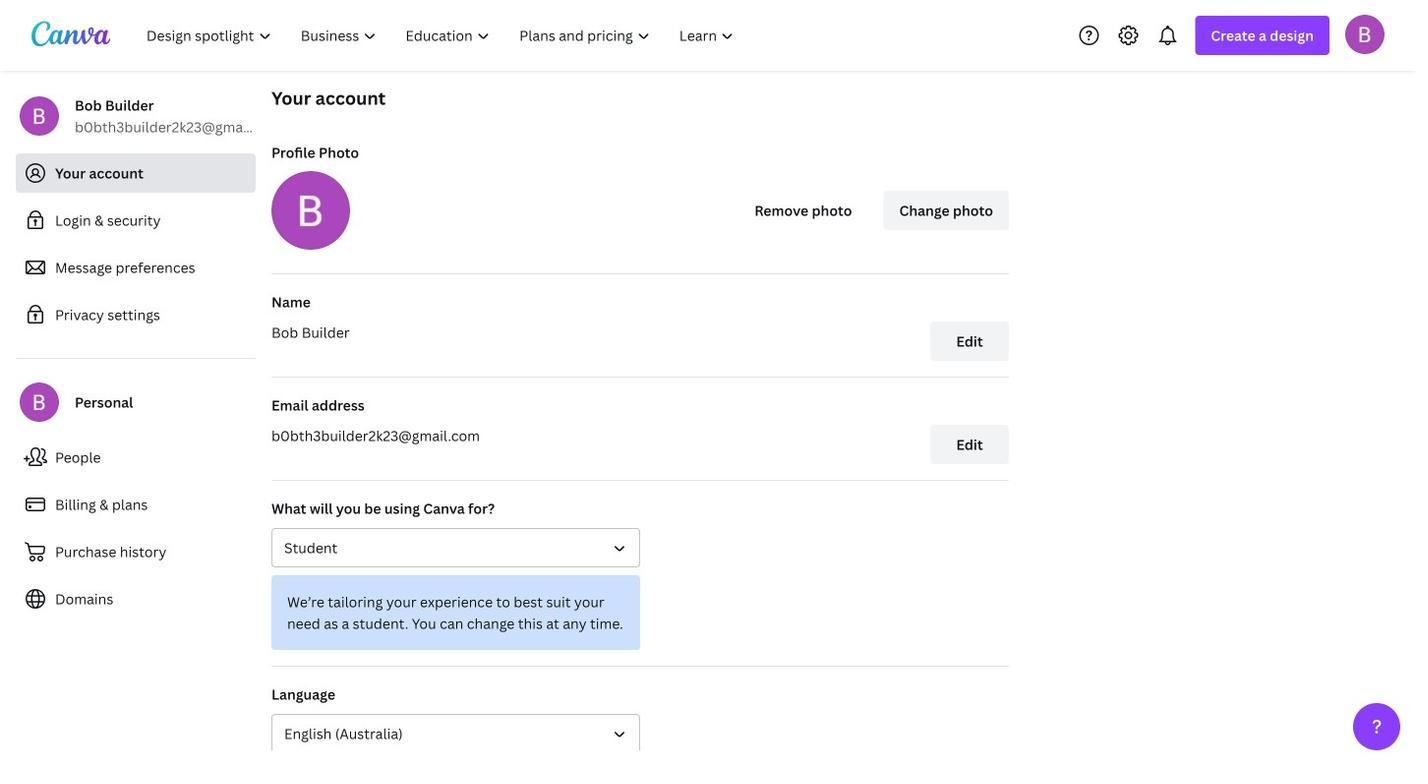 Task type: vqa. For each thing, say whether or not it's contained in the screenshot.
left and
no



Task type: locate. For each thing, give the bounding box(es) containing it.
None button
[[271, 528, 640, 567]]



Task type: describe. For each thing, give the bounding box(es) containing it.
top level navigation element
[[134, 16, 751, 55]]

bob builder image
[[1345, 15, 1385, 54]]

Language: English (Australia) button
[[271, 714, 640, 753]]



